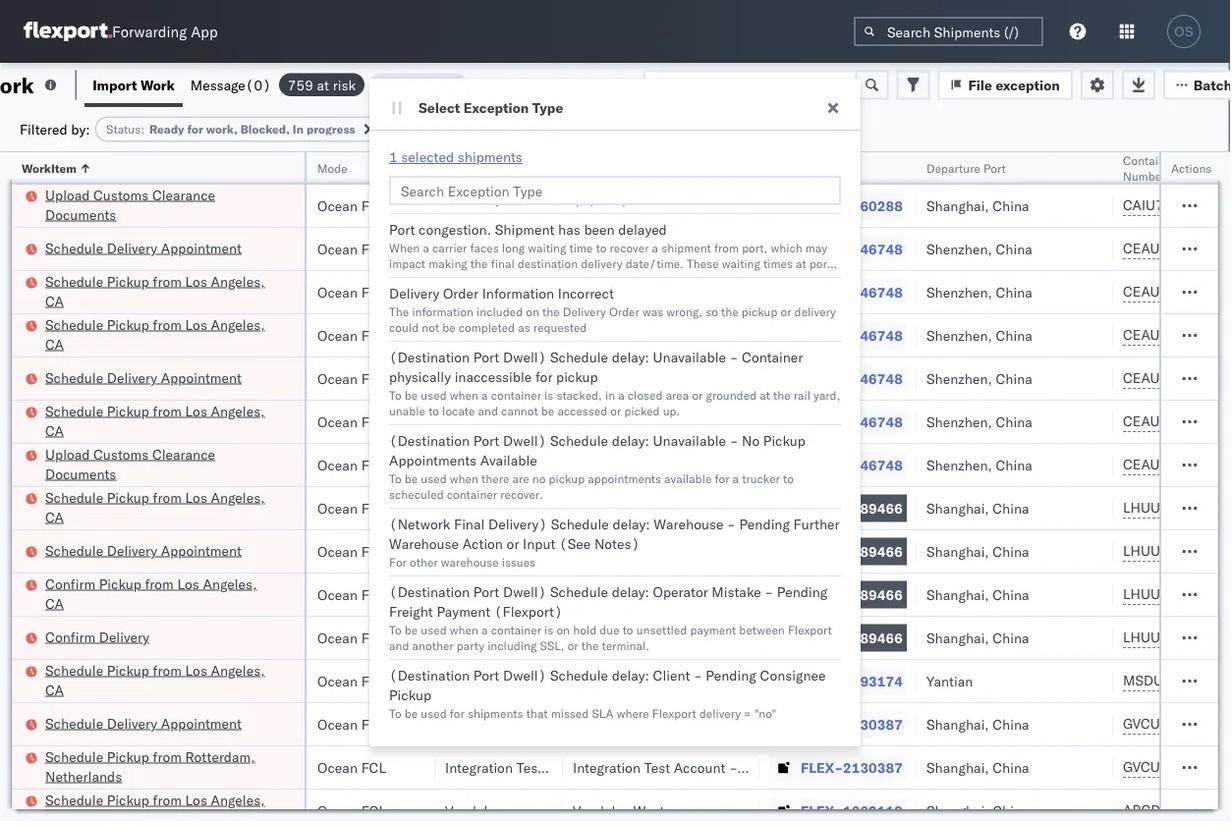 Task type: locate. For each thing, give the bounding box(es) containing it.
and
[[685, 176, 705, 191], [478, 404, 498, 418], [389, 638, 409, 653]]

vandelay for vandelay
[[445, 803, 502, 820]]

pickup for 1st schedule pickup from los angeles, ca button from the bottom of the page
[[107, 792, 149, 809]]

delivery up 12:00 am mst, nov 9, 2022
[[107, 369, 157, 386]]

risk right at
[[543, 122, 563, 137]]

be inside (destination port dwell) schedule delay: unavailable  -  no pickup appointments available to be used when there are no pickup appointments available for a trucker to scheculed container recover.
[[405, 471, 418, 486]]

(destination inside (destination port dwell) schedule delay: client -  pending consignee pickup to be used for shipments that missed sla where flexport delivery = "no"
[[389, 667, 470, 685]]

upload customs clearance documents for 2nd upload customs clearance documents "button"'s upload customs clearance documents link
[[45, 446, 215, 483]]

was up did
[[497, 176, 518, 191]]

schedule delivery appointment for third schedule delivery appointment 'link' from the bottom
[[45, 369, 242, 386]]

port inside (destination port dwell) schedule delay: client -  pending consignee pickup to be used for shipments that missed sla where flexport delivery = "no"
[[474, 667, 500, 685]]

1 vertical spatial pick
[[590, 192, 613, 207]]

delivery
[[107, 239, 157, 257], [389, 285, 440, 302], [563, 304, 606, 319], [107, 369, 157, 386], [107, 542, 157, 559], [99, 629, 150, 646], [107, 715, 157, 732]]

1 vertical spatial integration test account - karl lagerfeld
[[573, 759, 829, 777]]

no inside (destination port dwell) schedule delay: unavailable  -  no pickup appointments available to be used when there are no pickup appointments available for a trucker to scheculed container recover.
[[742, 433, 760, 450]]

flexport. image
[[24, 22, 112, 41]]

dwell) inside (destination port dwell) schedule delay: unavailable  - container physically inaccessible for pickup to be used when a container is stacked, in a closed area or grounded at the rail yard, unable to locate and cannot be accessed or picked up.
[[503, 349, 547, 366]]

1 upload customs clearance documents from the top
[[45, 186, 215, 223]]

workitem button
[[12, 156, 285, 176]]

1 vertical spatial customs
[[93, 446, 149, 463]]

status
[[106, 122, 141, 137]]

(destination up freight
[[389, 584, 470, 601]]

1 vertical spatial at
[[760, 388, 771, 403]]

2 upload customs clearance documents link from the top
[[45, 445, 279, 484]]

departure
[[927, 161, 981, 175]]

1 vertical spatial client
[[653, 667, 690, 685]]

client down unsettled
[[653, 667, 690, 685]]

completed
[[459, 320, 515, 335]]

0 horizontal spatial delivery
[[700, 706, 741, 721]]

consignee down payment
[[664, 673, 730, 690]]

0 vertical spatial upload customs clearance documents button
[[45, 185, 279, 227]]

-
[[573, 197, 582, 214], [582, 197, 590, 214], [730, 349, 739, 366], [730, 433, 739, 450], [728, 516, 736, 533], [765, 584, 774, 601], [694, 667, 703, 685], [730, 716, 738, 733], [730, 759, 738, 777]]

1 horizontal spatial risk
[[543, 122, 563, 137]]

1 customs from the top
[[93, 186, 149, 203]]

for left work,
[[187, 122, 203, 137]]

is
[[545, 388, 554, 403], [545, 623, 554, 638]]

unavailable inside (destination port dwell) schedule delay: unavailable  - container physically inaccessible for pickup to be used when a container is stacked, in a closed area or grounded at the rail yard, unable to locate and cannot be accessed or picked up.
[[653, 349, 726, 366]]

not inside the trucking carrier was supposed to pick up the cargo and had correct, complete information, but they did not attempt pick up
[[525, 192, 542, 207]]

dwell) up "(flexport)"
[[503, 584, 547, 601]]

they
[[478, 192, 501, 207]]

schedule pickup from los angeles, ca link for 1st schedule pickup from los angeles, ca button from the bottom of the page
[[45, 791, 279, 822]]

2 account from the top
[[674, 759, 726, 777]]

container inside (destination port dwell) schedule delay: unavailable  -  no pickup appointments available to be used when there are no pickup appointments available for a trucker to scheculed container recover.
[[447, 487, 498, 502]]

so
[[706, 304, 719, 319]]

7 12:59 from the top
[[32, 543, 71, 560]]

1 horizontal spatial and
[[478, 404, 498, 418]]

delay: inside (destination port dwell) schedule delay: unavailable  - container physically inaccessible for pickup to be used when a container is stacked, in a closed area or grounded at the rail yard, unable to locate and cannot be accessed or picked up.
[[612, 349, 650, 366]]

the down hold
[[582, 638, 599, 653]]

1 vertical spatial and
[[478, 404, 498, 418]]

angeles, for 4th schedule pickup from los angeles, ca button from the top
[[211, 489, 265, 506]]

6 flex-1846748 from the top
[[801, 457, 903, 474]]

angeles, for 5th schedule pickup from los angeles, ca button from the bottom
[[211, 316, 265, 333]]

0 vertical spatial pickup
[[742, 304, 778, 319]]

205 on track
[[379, 76, 459, 93]]

consignee up the trucking carrier was supposed to pick up the cargo and had correct, complete information, but they did not attempt pick up
[[573, 161, 630, 175]]

ceau7522281,
[[1124, 240, 1225, 257], [1124, 283, 1225, 300], [1124, 326, 1225, 344], [1124, 370, 1225, 387], [1124, 413, 1225, 430], [1124, 456, 1225, 473]]

(see
[[559, 536, 591, 553]]

14 fcl from the top
[[361, 759, 386, 777]]

0 vertical spatial upload customs clearance documents link
[[45, 185, 279, 225]]

1 vertical spatial upload customs clearance documents link
[[45, 445, 279, 484]]

container inside '(destination port dwell) schedule delay: operator mistake -  pending freight payment (flexport) to be used when a container is on hold due to unsettled payment between flexport and another party including ssl, or the terminal.'
[[491, 623, 542, 638]]

delay: inside (destination port dwell) schedule delay: unavailable  -  no pickup appointments available to be used when there are no pickup appointments available for a trucker to scheculed container recover.
[[612, 433, 650, 450]]

759
[[288, 76, 314, 93]]

6 resize handle column header from the left
[[736, 152, 760, 822]]

schedule pickup from los angeles, ca
[[45, 273, 265, 310], [45, 316, 265, 353], [45, 403, 265, 439], [45, 489, 265, 526], [45, 662, 265, 699], [45, 792, 265, 822]]

1 is from the top
[[545, 388, 554, 403]]

1 horizontal spatial at
[[760, 388, 771, 403]]

consignee up "no"
[[760, 667, 826, 685]]

mst, left 9,
[[100, 457, 134, 474]]

a left trucker
[[733, 471, 739, 486]]

7 flex- from the top
[[801, 457, 844, 474]]

delay: for action
[[613, 516, 650, 533]]

be down the another
[[405, 706, 418, 721]]

flex-1660288 button
[[770, 192, 907, 220], [770, 192, 907, 220]]

1 12:59 am mst, dec 14, 2022 from the top
[[32, 500, 225, 517]]

2 when from the top
[[450, 471, 479, 486]]

2 vertical spatial pickup
[[549, 471, 585, 486]]

test up wrong,
[[659, 284, 685, 301]]

1 appointment from the top
[[161, 239, 242, 257]]

(destination inside (destination port dwell) schedule delay: unavailable  -  no pickup appointments available to be used when there are no pickup appointments available for a trucker to scheculed container recover.
[[389, 433, 470, 450]]

schedule pickup from rotterdam, netherlands
[[45, 749, 255, 785]]

dwell) for available
[[503, 433, 547, 450]]

and inside (destination port dwell) schedule delay: unavailable  - container physically inaccessible for pickup to be used when a container is stacked, in a closed area or grounded at the rail yard, unable to locate and cannot be accessed or picked up.
[[478, 404, 498, 418]]

1 2130387 from the top
[[844, 716, 903, 733]]

the inside (destination port dwell) schedule delay: unavailable  - container physically inaccessible for pickup to be used when a container is stacked, in a closed area or grounded at the rail yard, unable to locate and cannot be accessed or picked up.
[[774, 388, 791, 403]]

(destination inside (destination port dwell) schedule delay: unavailable  - container physically inaccessible for pickup to be used when a container is stacked, in a closed area or grounded at the rail yard, unable to locate and cannot be accessed or picked up.
[[389, 349, 470, 366]]

1 : from the left
[[141, 122, 144, 137]]

6 shenzhen, from the top
[[927, 457, 993, 474]]

for inside (destination port dwell) schedule delay: unavailable  -  no pickup appointments available to be used when there are no pickup appointments available for a trucker to scheculed container recover.
[[715, 471, 730, 486]]

pending for further
[[740, 516, 790, 533]]

port for (destination port dwell) schedule delay: operator mistake -  pending freight payment (flexport)
[[474, 584, 500, 601]]

1 vertical spatial clearance
[[152, 446, 215, 463]]

2 pm from the top
[[66, 716, 87, 733]]

0 vertical spatial order
[[443, 285, 479, 302]]

schedule pickup from los angeles, ca link for fifth schedule pickup from los angeles, ca button
[[45, 661, 279, 700]]

resize handle column header
[[215, 152, 239, 822], [281, 152, 305, 822], [284, 152, 308, 822], [412, 152, 435, 822], [540, 152, 563, 822], [736, 152, 760, 822], [894, 152, 917, 822], [1090, 152, 1114, 822], [1195, 152, 1219, 822], [1218, 152, 1231, 822]]

at right the grounded
[[760, 388, 771, 403]]

trucking
[[412, 176, 456, 191]]

9:30 pm mst, jan 23, 2023 up 12:59 am mst, jan 25, 2023
[[32, 759, 212, 777]]

workitem
[[22, 161, 77, 175]]

1 horizontal spatial client
[[653, 667, 690, 685]]

4 to from the top
[[389, 706, 402, 721]]

0 vertical spatial clearance
[[152, 186, 215, 203]]

client up "carrier"
[[445, 161, 477, 175]]

hold
[[573, 623, 597, 638]]

port up inaccessible
[[474, 349, 500, 366]]

3 shenzhen, china from the top
[[927, 327, 1033, 344]]

1 schedule delivery appointment button from the top
[[45, 238, 242, 260]]

jan left 13,
[[137, 673, 159, 690]]

2 horizontal spatial :
[[563, 122, 566, 137]]

1 vertical spatial demo
[[500, 673, 537, 690]]

from inside confirm pickup from los angeles, ca
[[145, 576, 174, 593]]

: down select
[[452, 122, 456, 137]]

was left wrong,
[[643, 304, 664, 319]]

0 vertical spatial pm
[[66, 586, 87, 604]]

1 vertical spatial risk
[[543, 122, 563, 137]]

jan up schedule pickup from rotterdam, netherlands
[[128, 716, 149, 733]]

pm right 5:00
[[66, 586, 87, 604]]

4 shenzhen, china from the top
[[927, 370, 1033, 387]]

12:59 am mst, jan 25, 2023
[[32, 803, 221, 820]]

issues
[[502, 555, 536, 570]]

pickup inside (destination port dwell) schedule delay: unavailable  -  no pickup appointments available to be used when there are no pickup appointments available for a trucker to scheculed container recover.
[[764, 433, 806, 450]]

1 vertical spatial the
[[389, 304, 409, 319]]

pickup for 4th schedule pickup from los angeles, ca button from the top
[[107, 489, 149, 506]]

Search Work text field
[[643, 70, 858, 100]]

when up locate
[[450, 388, 479, 403]]

used down the physically at the left of the page
[[421, 388, 447, 403]]

container for for
[[491, 388, 542, 403]]

1 vertical spatial account
[[674, 759, 726, 777]]

mst, down 5:00 pm mst, dec 23, 2022
[[92, 630, 125, 647]]

risk right 759
[[333, 76, 356, 93]]

dwell) for payment
[[503, 584, 547, 601]]

4 flex-1889466 from the top
[[801, 630, 903, 647]]

0 vertical spatial upload
[[45, 186, 90, 203]]

no up the 1 selected shipments
[[461, 122, 477, 137]]

0 vertical spatial confirm
[[45, 576, 95, 593]]

0 vertical spatial gvcu5265864
[[1124, 716, 1220, 733]]

schedule pickup from los angeles, ca link for 4th schedule pickup from los angeles, ca button from the top
[[45, 488, 279, 527]]

demo down the including
[[500, 673, 537, 690]]

up down consignee button
[[616, 176, 629, 191]]

0 vertical spatial delivery
[[795, 304, 837, 319]]

angeles, for 1st schedule pickup from los angeles, ca button from the bottom of the page
[[211, 792, 265, 809]]

delay: up the 'due' at the bottom of the page
[[612, 584, 650, 601]]

0 horizontal spatial on
[[408, 76, 423, 93]]

port for (destination port dwell) schedule delay: unavailable  -  no pickup appointments available
[[474, 433, 500, 450]]

for
[[389, 555, 407, 570]]

9 resize handle column header from the left
[[1195, 152, 1219, 822]]

1 vertical spatial warehouse
[[389, 536, 459, 553]]

delay: inside (network final delivery) schedule delay: warehouse - pending further warehouse action or input (see notes) for other warehouse issues
[[613, 516, 650, 533]]

4 12:59 from the top
[[32, 370, 71, 387]]

port inside '(destination port dwell) schedule delay: operator mistake -  pending freight payment (flexport) to be used when a container is on hold due to unsettled payment between flexport and another party including ssl, or the terminal.'
[[474, 584, 500, 601]]

2 vertical spatial pending
[[706, 667, 757, 685]]

1660288
[[844, 197, 903, 214]]

schedule delivery appointment button down aug in the top left of the page
[[45, 238, 242, 260]]

1 5, from the top
[[167, 240, 180, 258]]

snoozed : no
[[407, 122, 477, 137]]

1 flex-1889466 from the top
[[801, 500, 903, 517]]

schedule delivery appointment up confirm pickup from los angeles, ca at bottom left
[[45, 542, 242, 559]]

dwell) inside '(destination port dwell) schedule delay: operator mistake -  pending freight payment (flexport) to be used when a container is on hold due to unsettled payment between flexport and another party including ssl, or the terminal.'
[[503, 584, 547, 601]]

test up operator
[[659, 543, 685, 560]]

client inside (destination port dwell) schedule delay: client -  pending consignee pickup to be used for shipments that missed sla where flexport delivery = "no"
[[653, 667, 690, 685]]

8 fcl from the top
[[361, 500, 386, 517]]

the inside '(destination port dwell) schedule delay: operator mistake -  pending freight payment (flexport) to be used when a container is on hold due to unsettled payment between flexport and another party including ssl, or the terminal.'
[[582, 638, 599, 653]]

delay: inside (destination port dwell) schedule delay: client -  pending consignee pickup to be used for shipments that missed sla where flexport delivery = "no"
[[612, 667, 650, 685]]

deadline
[[32, 161, 80, 175]]

3 schedule pickup from los angeles, ca link from the top
[[45, 402, 279, 441]]

the up the could
[[389, 304, 409, 319]]

including
[[488, 638, 537, 653]]

1 vertical spatial confirm
[[45, 629, 95, 646]]

mode button
[[308, 156, 416, 176]]

grounded
[[706, 388, 757, 403]]

to left locate
[[429, 404, 439, 418]]

4 schedule delivery appointment link from the top
[[45, 714, 242, 734]]

19,
[[159, 197, 181, 214]]

schedule pickup from los angeles, ca button
[[45, 272, 279, 313], [45, 315, 279, 356], [45, 402, 279, 443], [45, 488, 279, 529], [45, 661, 279, 702], [45, 791, 279, 822]]

: down type
[[563, 122, 566, 137]]

ceau7522281, h
[[1124, 240, 1231, 257], [1124, 283, 1231, 300], [1124, 326, 1231, 344], [1124, 370, 1231, 387], [1124, 413, 1231, 430], [1124, 456, 1231, 473]]

0 vertical spatial integration test account - karl lagerfeld
[[573, 716, 829, 733]]

container up cannot
[[491, 388, 542, 403]]

0 vertical spatial documents
[[45, 206, 116, 223]]

1 shanghai, from the top
[[927, 197, 990, 214]]

angeles, for third schedule pickup from los angeles, ca button
[[211, 403, 265, 420]]

2023
[[187, 673, 221, 690], [178, 716, 212, 733], [178, 759, 212, 777], [187, 803, 221, 820]]

1 vertical spatial shipments
[[468, 706, 523, 721]]

to
[[389, 388, 402, 403], [389, 471, 402, 486], [389, 623, 402, 638], [389, 706, 402, 721]]

port up the available
[[474, 433, 500, 450]]

cargo
[[653, 176, 682, 191]]

1 ca from the top
[[45, 292, 64, 310]]

1 vertical spatial container
[[447, 487, 498, 502]]

resize handle column header for client name
[[540, 152, 563, 822]]

1 vertical spatial 9:30
[[32, 759, 62, 777]]

bosch right no
[[573, 457, 612, 474]]

pick right --
[[590, 192, 613, 207]]

1 schedule pickup from los angeles, ca from the top
[[45, 273, 265, 310]]

clearance
[[152, 186, 215, 203], [152, 446, 215, 463]]

schedule delivery appointment
[[45, 239, 242, 257], [45, 369, 242, 386], [45, 542, 242, 559], [45, 715, 242, 732]]

1 horizontal spatial vandelay
[[573, 803, 630, 820]]

0 horizontal spatial client
[[445, 161, 477, 175]]

6 fcl from the top
[[361, 413, 386, 431]]

a
[[482, 388, 488, 403], [619, 388, 625, 403], [733, 471, 739, 486], [482, 623, 488, 638]]

netherlands
[[45, 768, 122, 785]]

0 vertical spatial container
[[1124, 153, 1176, 168]]

pick
[[590, 176, 612, 191], [590, 192, 613, 207]]

4 resize handle column header from the left
[[412, 152, 435, 822]]

0 vertical spatial client
[[445, 161, 477, 175]]

appointment for fourth schedule delivery appointment 'link' from the bottom
[[161, 239, 242, 257]]

1 vertical spatial pending
[[777, 584, 828, 601]]

delay: inside '(destination port dwell) schedule delay: operator mistake -  pending freight payment (flexport) to be used when a container is on hold due to unsettled payment between flexport and another party including ssl, or the terminal.'
[[612, 584, 650, 601]]

dwell) inside (destination port dwell) schedule delay: client -  pending consignee pickup to be used for shipments that missed sla where flexport delivery = "no"
[[503, 667, 547, 685]]

locate
[[442, 404, 475, 418]]

1 horizontal spatial order
[[609, 304, 640, 319]]

(destination down the another
[[389, 667, 470, 685]]

schedule inside (network final delivery) schedule delay: warehouse - pending further warehouse action or input (see notes) for other warehouse issues
[[551, 516, 609, 533]]

15 ocean fcl from the top
[[318, 803, 386, 820]]

1 horizontal spatial warehouse
[[654, 516, 724, 533]]

2 vertical spatial container
[[491, 623, 542, 638]]

1 vertical spatial documents
[[45, 465, 116, 483]]

1 horizontal spatial :
[[452, 122, 456, 137]]

1 documents from the top
[[45, 206, 116, 223]]

: for snoozed
[[452, 122, 456, 137]]

karl down between
[[742, 716, 767, 733]]

7:00 am mst, dec 24, 2022
[[32, 630, 217, 647]]

1 vertical spatial container
[[742, 349, 804, 366]]

9:30 up 12:59 am mst, jan 25, 2023
[[32, 759, 62, 777]]

input
[[523, 536, 556, 553]]

port down 'party'
[[474, 667, 500, 685]]

work
[[140, 76, 175, 93]]

schedule delivery appointment for fourth schedule delivery appointment 'link' from the bottom
[[45, 239, 242, 257]]

a inside '(destination port dwell) schedule delay: operator mistake -  pending freight payment (flexport) to be used when a container is on hold due to unsettled payment between flexport and another party including ssl, or the terminal.'
[[482, 623, 488, 638]]

0 vertical spatial pending
[[740, 516, 790, 533]]

used down the another
[[421, 706, 447, 721]]

1 vertical spatial upload
[[45, 446, 90, 463]]

and left had
[[685, 176, 705, 191]]

gvcu5265864 up abcd1234560
[[1124, 759, 1220, 776]]

1 ceau7522281, h from the top
[[1124, 240, 1231, 257]]

delivery inside button
[[99, 629, 150, 646]]

1 vertical spatial unavailable
[[653, 433, 726, 450]]

1 vertical spatial karl
[[742, 759, 767, 777]]

0 vertical spatial lagerfeld
[[770, 716, 829, 733]]

11 fcl from the top
[[361, 630, 386, 647]]

client
[[445, 161, 477, 175], [653, 667, 690, 685]]

test down "(flexport)"
[[532, 630, 558, 647]]

0 vertical spatial 23,
[[157, 586, 178, 604]]

1 vertical spatial was
[[643, 304, 664, 319]]

1 vertical spatial no
[[742, 433, 760, 450]]

confirm down 5:00
[[45, 629, 95, 646]]

5 resize handle column header from the left
[[540, 152, 563, 822]]

schedule delivery appointment for third schedule delivery appointment 'link' from the top
[[45, 542, 242, 559]]

23, up 24,
[[157, 586, 178, 604]]

14, up confirm pickup from los angeles, ca link on the bottom
[[166, 543, 188, 560]]

when up 'party'
[[450, 623, 479, 638]]

was
[[497, 176, 518, 191], [643, 304, 664, 319]]

not inside delivery order information incorrect the information included on the delivery order was wrong, so the pickup or delivery could not be completed as requested
[[422, 320, 440, 335]]

unavailable up area
[[653, 349, 726, 366]]

2 documents from the top
[[45, 465, 116, 483]]

lhuu7894563,
[[1124, 499, 1225, 517], [1124, 543, 1225, 560], [1124, 586, 1225, 603], [1124, 629, 1225, 646]]

2 unavailable from the top
[[653, 433, 726, 450]]

: left ready
[[141, 122, 144, 137]]

1 when from the top
[[450, 388, 479, 403]]

2 ocean fcl from the top
[[318, 240, 386, 258]]

is inside '(destination port dwell) schedule delay: operator mistake -  pending freight payment (flexport) to be used when a container is on hold due to unsettled payment between flexport and another party including ssl, or the terminal.'
[[545, 623, 554, 638]]

1 lhuu7894563, from the top
[[1124, 499, 1225, 517]]

2 1846748 from the top
[[844, 284, 903, 301]]

3 pm from the top
[[66, 759, 87, 777]]

1 up from the top
[[616, 176, 629, 191]]

bosch
[[445, 240, 484, 258], [573, 240, 612, 258], [445, 284, 484, 301], [573, 284, 612, 301], [445, 327, 484, 344], [573, 327, 612, 344], [445, 370, 484, 387], [573, 370, 612, 387], [445, 413, 484, 431], [573, 413, 612, 431], [445, 457, 484, 474], [573, 457, 612, 474], [445, 500, 484, 517], [573, 500, 612, 517], [445, 543, 484, 560], [573, 543, 612, 560], [445, 586, 484, 604], [573, 586, 612, 604], [445, 630, 484, 647], [573, 630, 612, 647]]

am
[[66, 197, 88, 214], [74, 240, 97, 258], [74, 284, 97, 301], [74, 327, 97, 344], [74, 370, 97, 387], [74, 413, 97, 431], [74, 457, 97, 474], [74, 500, 97, 517], [74, 543, 97, 560], [66, 630, 88, 647], [74, 673, 97, 690], [74, 803, 97, 820]]

1 horizontal spatial on
[[526, 304, 540, 319]]

0 vertical spatial 14,
[[166, 500, 188, 517]]

Search Shipments (/) text field
[[854, 17, 1044, 46]]

bosch down the 'payment'
[[445, 630, 484, 647]]

available
[[480, 452, 538, 469]]

: for status
[[141, 122, 144, 137]]

delivery
[[795, 304, 837, 319], [700, 706, 741, 721]]

1 vertical spatial on
[[526, 304, 540, 319]]

are
[[513, 471, 530, 486]]

5 flex-1846748 from the top
[[801, 413, 903, 431]]

confirm inside confirm pickup from los angeles, ca
[[45, 576, 95, 593]]

dwell) inside (destination port dwell) schedule delay: unavailable  -  no pickup appointments available to be used when there are no pickup appointments available for a trucker to scheculed container recover.
[[503, 433, 547, 450]]

0 horizontal spatial container
[[742, 349, 804, 366]]

pending up between
[[777, 584, 828, 601]]

or down hold
[[568, 638, 579, 653]]

2 horizontal spatial and
[[685, 176, 705, 191]]

2 horizontal spatial on
[[557, 623, 570, 638]]

2 14, from the top
[[166, 543, 188, 560]]

pickup up stacked,
[[556, 369, 598, 386]]

delay: for for
[[612, 349, 650, 366]]

0 horizontal spatial order
[[443, 285, 479, 302]]

1 schedule pickup from los angeles, ca button from the top
[[45, 272, 279, 313]]

confirm for confirm pickup from los angeles, ca
[[45, 576, 95, 593]]

unavailable down up.
[[653, 433, 726, 450]]

0 vertical spatial 12:59 am mst, dec 14, 2022
[[32, 500, 225, 517]]

to inside (destination port dwell) schedule delay: unavailable  -  no pickup appointments available to be used when there are no pickup appointments available for a trucker to scheculed container recover.
[[784, 471, 794, 486]]

container inside (destination port dwell) schedule delay: unavailable  - container physically inaccessible for pickup to be used when a container is stacked, in a closed area or grounded at the rail yard, unable to locate and cannot be accessed or picked up.
[[742, 349, 804, 366]]

for right the available
[[715, 471, 730, 486]]

1 vertical spatial upload customs clearance documents button
[[45, 445, 279, 486]]

1 vertical spatial 12:59 am mst, dec 14, 2022
[[32, 543, 225, 560]]

schedule delivery appointment down aug in the top left of the page
[[45, 239, 242, 257]]

1 vertical spatial delivery
[[700, 706, 741, 721]]

flex-2130387 down flex-1893174 at the bottom
[[801, 716, 903, 733]]

0 vertical spatial 2130387
[[844, 716, 903, 733]]

risk
[[333, 76, 356, 93], [543, 122, 563, 137]]

pickup
[[742, 304, 778, 319], [556, 369, 598, 386], [549, 471, 585, 486]]

1 vertical spatial upload customs clearance documents
[[45, 446, 215, 483]]

where
[[617, 706, 649, 721]]

integration test account - karl lagerfeld up west
[[573, 759, 829, 777]]

schedule inside (destination port dwell) schedule delay: unavailable  -  no pickup appointments available to be used when there are no pickup appointments available for a trucker to scheculed container recover.
[[550, 433, 609, 450]]

container inside (destination port dwell) schedule delay: unavailable  - container physically inaccessible for pickup to be used when a container is stacked, in a closed area or grounded at the rail yard, unable to locate and cannot be accessed or picked up.
[[491, 388, 542, 403]]

bosch down stacked,
[[573, 413, 612, 431]]

2 the from the top
[[389, 304, 409, 319]]

flexport demo consignee up that
[[445, 673, 606, 690]]

at inside (destination port dwell) schedule delay: unavailable  - container physically inaccessible for pickup to be used when a container is stacked, in a closed area or grounded at the rail yard, unable to locate and cannot be accessed or picked up.
[[760, 388, 771, 403]]

pickup right no
[[549, 471, 585, 486]]

port for (destination port dwell) schedule delay: client -  pending consignee pickup
[[474, 667, 500, 685]]

be down information
[[443, 320, 456, 335]]

1 horizontal spatial no
[[742, 433, 760, 450]]

1 horizontal spatial delivery
[[795, 304, 837, 319]]

(destination port dwell) schedule delay: unavailable  -  no pickup appointments available to be used when there are no pickup appointments available for a trucker to scheculed container recover.
[[389, 433, 806, 502]]

4 shanghai, from the top
[[927, 586, 990, 604]]

2 vertical spatial and
[[389, 638, 409, 653]]

test down no
[[532, 500, 558, 517]]

Search Exception Type text field
[[389, 176, 841, 205]]

or right the so at the right top of the page
[[781, 304, 792, 319]]

delay: down picked
[[612, 433, 650, 450]]

0 vertical spatial customs
[[93, 186, 149, 203]]

2 schedule pickup from los angeles, ca from the top
[[45, 316, 265, 353]]

4 ocean fcl from the top
[[318, 327, 386, 344]]

1 lhuu7894563, u from the top
[[1124, 499, 1231, 517]]

0 vertical spatial no
[[461, 122, 477, 137]]

0 vertical spatial warehouse
[[654, 516, 724, 533]]

shipments up "carrier"
[[458, 148, 523, 166]]

2 flex-1846748 from the top
[[801, 284, 903, 301]]

test down bookings test consignee
[[645, 716, 671, 733]]

filtered
[[20, 120, 68, 138]]

is inside (destination port dwell) schedule delay: unavailable  - container physically inaccessible for pickup to be used when a container is stacked, in a closed area or grounded at the rail yard, unable to locate and cannot be accessed or picked up.
[[545, 388, 554, 403]]

when inside '(destination port dwell) schedule delay: operator mistake -  pending freight payment (flexport) to be used when a container is on hold due to unsettled payment between flexport and another party including ssl, or the terminal.'
[[450, 623, 479, 638]]

port inside (destination port dwell) schedule delay: unavailable  -  no pickup appointments available to be used when there are no pickup appointments available for a trucker to scheculed container recover.
[[474, 433, 500, 450]]

- inside (destination port dwell) schedule delay: client -  pending consignee pickup to be used for shipments that missed sla where flexport delivery = "no"
[[694, 667, 703, 685]]

2 is from the top
[[545, 623, 554, 638]]

dwell) down as
[[503, 349, 547, 366]]

mst, down 7:00 am mst, dec 24, 2022
[[100, 673, 134, 690]]

4 fcl from the top
[[361, 327, 386, 344]]

delay:
[[612, 349, 650, 366], [612, 433, 650, 450], [613, 516, 650, 533], [612, 584, 650, 601], [612, 667, 650, 685]]

12 ocean fcl from the top
[[318, 673, 386, 690]]

not down information
[[422, 320, 440, 335]]

reset
[[484, 76, 521, 93]]

schedule pickup from rotterdam, netherlands link
[[45, 748, 279, 787]]

appointment for third schedule delivery appointment 'link' from the bottom
[[161, 369, 242, 386]]

1 vertical spatial 2130387
[[844, 759, 903, 777]]

flexport demo consignee
[[445, 197, 606, 214], [445, 673, 606, 690]]

port inside (destination port dwell) schedule delay: unavailable  - container physically inaccessible for pickup to be used when a container is stacked, in a closed area or grounded at the rail yard, unable to locate and cannot be accessed or picked up.
[[474, 349, 500, 366]]

2 flexport demo consignee from the top
[[445, 673, 606, 690]]

pickup inside confirm pickup from los angeles, ca
[[99, 576, 141, 593]]

delivery inside (destination port dwell) schedule delay: client -  pending consignee pickup to be used for shipments that missed sla where flexport delivery = "no"
[[700, 706, 741, 721]]

0 vertical spatial upload customs clearance documents
[[45, 186, 215, 223]]

6 1846748 from the top
[[844, 457, 903, 474]]

7 fcl from the top
[[361, 457, 386, 474]]

order
[[443, 285, 479, 302], [609, 304, 640, 319]]

schedule delivery appointment up 12:00 am mst, nov 9, 2022
[[45, 369, 242, 386]]

2 lhuu7894563, from the top
[[1124, 543, 1225, 560]]

schedule inside (destination port dwell) schedule delay: unavailable  - container physically inaccessible for pickup to be used when a container is stacked, in a closed area or grounded at the rail yard, unable to locate and cannot be accessed or picked up.
[[550, 349, 609, 366]]

flex-1846748
[[801, 240, 903, 258], [801, 284, 903, 301], [801, 327, 903, 344], [801, 370, 903, 387], [801, 413, 903, 431], [801, 457, 903, 474]]

15 flex- from the top
[[801, 803, 844, 820]]

0 vertical spatial was
[[497, 176, 518, 191]]

0 vertical spatial and
[[685, 176, 705, 191]]

unavailable
[[653, 349, 726, 366], [653, 433, 726, 450]]

or inside delivery order information incorrect the information included on the delivery order was wrong, so the pickup or delivery could not be completed as requested
[[781, 304, 792, 319]]

pending inside '(destination port dwell) schedule delay: operator mistake -  pending freight payment (flexport) to be used when a container is on hold due to unsettled payment between flexport and another party including ssl, or the terminal.'
[[777, 584, 828, 601]]

used inside '(destination port dwell) schedule delay: operator mistake -  pending freight payment (flexport) to be used when a container is on hold due to unsettled payment between flexport and another party including ssl, or the terminal.'
[[421, 623, 447, 638]]

the trucking carrier was supposed to pick up the cargo and had correct, complete information, but they did not attempt pick up
[[389, 176, 825, 207]]

9:30 pm mst, jan 23, 2023 down 12:59 am mst, jan 13, 2023
[[32, 716, 212, 733]]

delivery left =
[[700, 706, 741, 721]]

7:00
[[32, 630, 62, 647]]

0 vertical spatial shipments
[[458, 148, 523, 166]]

when inside (destination port dwell) schedule delay: unavailable  - container physically inaccessible for pickup to be used when a container is stacked, in a closed area or grounded at the rail yard, unable to locate and cannot be accessed or picked up.
[[450, 388, 479, 403]]

1 vertical spatial 9:30 pm mst, jan 23, 2023
[[32, 759, 212, 777]]

account
[[674, 716, 726, 733], [674, 759, 726, 777]]

used inside (destination port dwell) schedule delay: client -  pending consignee pickup to be used for shipments that missed sla where flexport delivery = "no"
[[421, 706, 447, 721]]

the
[[389, 176, 409, 191], [389, 304, 409, 319]]

2 vertical spatial when
[[450, 623, 479, 638]]

client inside client name button
[[445, 161, 477, 175]]

schedule delivery appointment button up confirm pickup from los angeles, ca at bottom left
[[45, 541, 242, 563]]

unavailable inside (destination port dwell) schedule delay: unavailable  -  no pickup appointments available to be used when there are no pickup appointments available for a trucker to scheculed container recover.
[[653, 433, 726, 450]]

at risk : overdue, due soon
[[528, 122, 678, 137]]

2 shenzhen, china from the top
[[927, 284, 1033, 301]]

0 vertical spatial is
[[545, 388, 554, 403]]

was inside delivery order information incorrect the information included on the delivery order was wrong, so the pickup or delivery could not be completed as requested
[[643, 304, 664, 319]]

flex-2130387 up flex-1662119
[[801, 759, 903, 777]]

2 schedule pickup from los angeles, ca link from the top
[[45, 315, 279, 354]]

notes)
[[595, 536, 640, 553]]

upload for 2nd upload customs clearance documents "button"
[[45, 446, 90, 463]]

1 upload customs clearance documents link from the top
[[45, 185, 279, 225]]

1 vertical spatial lagerfeld
[[770, 759, 829, 777]]

7 ocean fcl from the top
[[318, 457, 386, 474]]

5 shanghai, china from the top
[[927, 630, 1030, 647]]

:
[[141, 122, 144, 137], [452, 122, 456, 137], [563, 122, 566, 137]]

flexport inside (destination port dwell) schedule delay: client -  pending consignee pickup to be used for shipments that missed sla where flexport delivery = "no"
[[653, 706, 697, 721]]

6 schedule pickup from los angeles, ca button from the top
[[45, 791, 279, 822]]

24,
[[158, 630, 179, 647]]

2 vertical spatial pm
[[66, 759, 87, 777]]

stacked,
[[557, 388, 602, 403]]

is for pickup
[[545, 388, 554, 403]]

pickup for sixth schedule pickup from los angeles, ca button from the bottom
[[107, 273, 149, 290]]

exception
[[996, 76, 1061, 93]]

be inside (destination port dwell) schedule delay: client -  pending consignee pickup to be used for shipments that missed sla where flexport delivery = "no"
[[405, 706, 418, 721]]

demo up shipment
[[500, 197, 537, 214]]

schedule pickup from los angeles, ca link for sixth schedule pickup from los angeles, ca button from the bottom
[[45, 272, 279, 311]]

5:00 pm mst, dec 23, 2022
[[32, 586, 216, 604]]

3 schedule delivery appointment from the top
[[45, 542, 242, 559]]

2130387 up 1662119
[[844, 759, 903, 777]]

1 12:59 am mdt, nov 5, 2022 from the top
[[32, 240, 218, 258]]

2 (destination from the top
[[389, 433, 470, 450]]

used inside (destination port dwell) schedule delay: unavailable  - container physically inaccessible for pickup to be used when a container is stacked, in a closed area or grounded at the rail yard, unable to locate and cannot be accessed or picked up.
[[421, 388, 447, 403]]

physically
[[389, 369, 451, 386]]

app
[[191, 22, 218, 41]]

snoozed
[[407, 122, 452, 137]]

0 vertical spatial account
[[674, 716, 726, 733]]

on up as
[[526, 304, 540, 319]]

0 horizontal spatial at
[[317, 76, 329, 93]]

delivery up yard,
[[795, 304, 837, 319]]

for
[[187, 122, 203, 137], [536, 369, 553, 386], [715, 471, 730, 486], [450, 706, 465, 721]]

information
[[412, 304, 474, 319]]

on right 205
[[408, 76, 423, 93]]

operator
[[653, 584, 709, 601]]

yard,
[[814, 388, 841, 403]]

2 schedule delivery appointment button from the top
[[45, 368, 242, 390]]

1 vertical spatial not
[[422, 320, 440, 335]]

confirm pickup from los angeles, ca button
[[45, 575, 279, 616]]

2 : from the left
[[452, 122, 456, 137]]

delay: for payment
[[612, 584, 650, 601]]

pending inside (destination port dwell) schedule delay: client -  pending consignee pickup to be used for shipments that missed sla where flexport delivery = "no"
[[706, 667, 757, 685]]

3 ocean fcl from the top
[[318, 284, 386, 301]]

for down 'party'
[[450, 706, 465, 721]]

delay: for to
[[612, 667, 650, 685]]

1 vertical spatial when
[[450, 471, 479, 486]]

upload for 1st upload customs clearance documents "button" from the top
[[45, 186, 90, 203]]

pending inside (network final delivery) schedule delay: warehouse - pending further warehouse action or input (see notes) for other warehouse issues
[[740, 516, 790, 533]]

documents for upload customs clearance documents link corresponding to 1st upload customs clearance documents "button" from the top
[[45, 206, 116, 223]]

the inside the trucking carrier was supposed to pick up the cargo and had correct, complete information, but they did not attempt pick up
[[389, 176, 409, 191]]

3 to from the top
[[389, 623, 402, 638]]

when left there
[[450, 471, 479, 486]]

the inside the trucking carrier was supposed to pick up the cargo and had correct, complete information, but they did not attempt pick up
[[632, 176, 650, 191]]

8 flex- from the top
[[801, 500, 844, 517]]

1 vertical spatial pm
[[66, 716, 87, 733]]

3 schedule delivery appointment link from the top
[[45, 541, 242, 561]]

1 shenzhen, from the top
[[927, 240, 993, 258]]

schedule delivery appointment link up schedule pickup from rotterdam, netherlands
[[45, 714, 242, 734]]

pm up 12:59 am mst, jan 25, 2023
[[66, 759, 87, 777]]

0 vertical spatial 9:30 pm mst, jan 23, 2023
[[32, 716, 212, 733]]

warehouse down the available
[[654, 516, 724, 533]]

schedule pickup from los angeles, ca link for 5th schedule pickup from los angeles, ca button from the bottom
[[45, 315, 279, 354]]

0 vertical spatial risk
[[333, 76, 356, 93]]

schedule inside (destination port dwell) schedule delay: client -  pending consignee pickup to be used for shipments that missed sla where flexport delivery = "no"
[[550, 667, 609, 685]]

4 1889466 from the top
[[844, 630, 903, 647]]

0 horizontal spatial and
[[389, 638, 409, 653]]

shipments inside (destination port dwell) schedule delay: client -  pending consignee pickup to be used for shipments that missed sla where flexport delivery = "no"
[[468, 706, 523, 721]]

3 : from the left
[[563, 122, 566, 137]]

dwell) for to
[[503, 667, 547, 685]]



Task type: describe. For each thing, give the bounding box(es) containing it.
or right area
[[692, 388, 703, 403]]

for inside (destination port dwell) schedule delay: unavailable  - container physically inaccessible for pickup to be used when a container is stacked, in a closed area or grounded at the rail yard, unable to locate and cannot be accessed or picked up.
[[536, 369, 553, 386]]

a inside (destination port dwell) schedule delay: unavailable  -  no pickup appointments available to be used when there are no pickup appointments available for a trucker to scheculed container recover.
[[733, 471, 739, 486]]

test left payment
[[659, 630, 685, 647]]

1 vertical spatial order
[[609, 304, 640, 319]]

bookings
[[573, 673, 631, 690]]

bosch down warehouse at the left of page
[[445, 586, 484, 604]]

used inside (destination port dwell) schedule delay: unavailable  -  no pickup appointments available to be used when there are no pickup appointments available for a trucker to scheculed container recover.
[[421, 471, 447, 486]]

bosch up appointments on the bottom of the page
[[445, 413, 484, 431]]

3 resize handle column header from the left
[[284, 152, 308, 822]]

1 schedule delivery appointment link from the top
[[45, 238, 242, 258]]

container inside button
[[1124, 153, 1176, 168]]

- inside (destination port dwell) schedule delay: unavailable  -  no pickup appointments available to be used when there are no pickup appointments available for a trucker to scheculed container recover.
[[730, 433, 739, 450]]

bosch right input
[[573, 543, 612, 560]]

test down delayed
[[659, 240, 685, 258]]

bosch down locate
[[445, 457, 484, 474]]

unavailable for no
[[653, 433, 726, 450]]

mst, down 12:00 am mst, nov 9, 2022
[[100, 500, 134, 517]]

upload customs clearance documents link for 2nd upload customs clearance documents "button"
[[45, 445, 279, 484]]

flexport down "carrier"
[[445, 197, 497, 214]]

11 ocean fcl from the top
[[318, 630, 386, 647]]

resize handle column header for workitem
[[281, 152, 305, 822]]

2 demo from the top
[[500, 673, 537, 690]]

3 schedule delivery appointment button from the top
[[45, 541, 242, 563]]

12:59 am mst, jan 13, 2023
[[32, 673, 221, 690]]

the right the so at the right top of the page
[[722, 304, 739, 319]]

resize handle column header for departure port
[[1090, 152, 1114, 822]]

consignee inside button
[[573, 161, 630, 175]]

1 flex-1846748 from the top
[[801, 240, 903, 258]]

2 ca from the top
[[45, 336, 64, 353]]

5 fcl from the top
[[361, 370, 386, 387]]

to inside (destination port dwell) schedule delay: client -  pending consignee pickup to be used for shipments that missed sla where flexport delivery = "no"
[[389, 706, 402, 721]]

to inside (destination port dwell) schedule delay: unavailable  - container physically inaccessible for pickup to be used when a container is stacked, in a closed area or grounded at the rail yard, unable to locate and cannot be accessed or picked up.
[[429, 404, 439, 418]]

10 fcl from the top
[[361, 586, 386, 604]]

at
[[528, 122, 540, 137]]

delivery)
[[489, 516, 548, 533]]

bosch down final
[[445, 543, 484, 560]]

4 ceau7522281, h from the top
[[1124, 370, 1231, 387]]

freight
[[389, 604, 433, 621]]

7 ca from the top
[[45, 812, 64, 822]]

1 h from the top
[[1228, 240, 1231, 257]]

due
[[625, 122, 648, 137]]

departure port
[[927, 161, 1006, 175]]

2 h from the top
[[1228, 283, 1231, 300]]

container for payment
[[491, 623, 542, 638]]

test down wrong,
[[659, 327, 685, 344]]

selected
[[401, 148, 454, 166]]

14 ocean fcl from the top
[[318, 759, 386, 777]]

to inside '(destination port dwell) schedule delay: operator mistake -  pending freight payment (flexport) to be used when a container is on hold due to unsettled payment between flexport and another party including ssl, or the terminal.'
[[389, 623, 402, 638]]

test down "issues"
[[532, 586, 558, 604]]

clearance for 2nd upload customs clearance documents "button"'s upload customs clearance documents link
[[152, 446, 215, 463]]

container numbers button
[[1114, 148, 1222, 184]]

0 vertical spatial on
[[408, 76, 423, 93]]

3 flex-1889466 from the top
[[801, 586, 903, 604]]

has
[[558, 221, 581, 238]]

sla
[[592, 706, 614, 721]]

upload customs clearance documents for upload customs clearance documents link corresponding to 1st upload customs clearance documents "button" from the top
[[45, 186, 215, 223]]

test left (see
[[532, 543, 558, 560]]

be inside '(destination port dwell) schedule delay: operator mistake -  pending freight payment (flexport) to be used when a container is on hold due to unsettled payment between flexport and another party including ssl, or the terminal.'
[[405, 623, 418, 638]]

(destination for appointments
[[389, 433, 470, 450]]

bosch up requested on the left top of page
[[573, 284, 612, 301]]

6 shenzhen, china from the top
[[927, 457, 1033, 474]]

pickup for "confirm pickup from los angeles, ca" button
[[99, 576, 141, 593]]

2 lhuu7894563, u from the top
[[1124, 543, 1231, 560]]

delivery up information
[[389, 285, 440, 302]]

bosch up (see
[[573, 500, 612, 517]]

angeles, for "confirm pickup from los angeles, ca" button
[[203, 576, 257, 593]]

default
[[542, 76, 589, 93]]

=
[[744, 706, 752, 721]]

pickup inside delivery order information incorrect the information included on the delivery order was wrong, so the pickup or delivery could not be completed as requested
[[742, 304, 778, 319]]

pickup for third schedule pickup from los angeles, ca button
[[107, 403, 149, 420]]

test up stacked,
[[532, 370, 558, 387]]

consignee up missed at bottom
[[540, 673, 606, 690]]

5 12:59 am mdt, nov 5, 2022 from the top
[[32, 413, 218, 431]]

port for (destination port dwell) schedule delay: unavailable  - container physically inaccessible for pickup
[[474, 349, 500, 366]]

resize handle column header for deadline
[[215, 152, 239, 822]]

- inside (destination port dwell) schedule delay: unavailable  - container physically inaccessible for pickup to be used when a container is stacked, in a closed area or grounded at the rail yard, unable to locate and cannot be accessed or picked up.
[[730, 349, 739, 366]]

up.
[[663, 404, 681, 418]]

(0)
[[246, 76, 271, 93]]

is for (flexport)
[[545, 623, 554, 638]]

consignee up has
[[540, 197, 606, 214]]

15 fcl from the top
[[361, 803, 386, 820]]

bosch down been
[[573, 240, 612, 258]]

inaccessible
[[455, 369, 532, 386]]

4 schedule pickup from los angeles, ca button from the top
[[45, 488, 279, 529]]

5:00
[[32, 586, 62, 604]]

file
[[969, 76, 993, 93]]

west
[[633, 803, 665, 820]]

2 shanghai, from the top
[[927, 500, 990, 517]]

resize handle column header for mode
[[412, 152, 435, 822]]

select exception type
[[419, 99, 564, 116]]

or down in
[[611, 404, 622, 418]]

bosch up locate
[[445, 370, 484, 387]]

9,
[[166, 457, 179, 474]]

mst, down netherlands
[[100, 803, 134, 820]]

4 flex-1846748 from the top
[[801, 370, 903, 387]]

2 gvcu5265864 from the top
[[1124, 759, 1220, 776]]

and inside the trucking carrier was supposed to pick up the cargo and had correct, complete information, but they did not attempt pick up
[[685, 176, 705, 191]]

warehouse
[[441, 555, 499, 570]]

2023 up rotterdam, at the left of the page
[[178, 716, 212, 733]]

be inside delivery order information incorrect the information included on the delivery order was wrong, so the pickup or delivery could not be completed as requested
[[443, 320, 456, 335]]

4 schedule pickup from los angeles, ca from the top
[[45, 489, 265, 526]]

jan up 12:59 am mst, jan 25, 2023
[[128, 759, 149, 777]]

bosch down incorrect
[[573, 327, 612, 344]]

supposed
[[521, 176, 573, 191]]

consignee inside (destination port dwell) schedule delay: client -  pending consignee pickup to be used for shipments that missed sla where flexport delivery = "no"
[[760, 667, 826, 685]]

bosch down "congestion." at the top of the page
[[445, 240, 484, 258]]

batch button
[[1164, 70, 1231, 100]]

the up requested on the left top of page
[[543, 304, 560, 319]]

confirm delivery link
[[45, 628, 150, 647]]

12:00 am mst, nov 9, 2022
[[32, 457, 216, 474]]

schedule inside schedule pickup from rotterdam, netherlands
[[45, 749, 103, 766]]

flexport inside '(destination port dwell) schedule delay: operator mistake -  pending freight payment (flexport) to be used when a container is on hold due to unsettled payment between flexport and another party including ssl, or the terminal.'
[[788, 623, 832, 638]]

5 schedule pickup from los angeles, ca button from the top
[[45, 661, 279, 702]]

there
[[482, 471, 510, 486]]

customs for 2nd upload customs clearance documents "button"
[[93, 446, 149, 463]]

--
[[573, 197, 590, 214]]

3 flex- from the top
[[801, 284, 844, 301]]

(destination for freight
[[389, 584, 470, 601]]

3 fcl from the top
[[361, 284, 386, 301]]

1 12:59 from the top
[[32, 240, 71, 258]]

2 u from the top
[[1229, 543, 1231, 560]]

2023 right 25,
[[187, 803, 221, 820]]

test down port congestion. shipment has been delayed
[[532, 240, 558, 258]]

confirm delivery
[[45, 629, 150, 646]]

4 12:59 am mdt, nov 5, 2022 from the top
[[32, 370, 218, 387]]

angeles, for sixth schedule pickup from los angeles, ca button from the bottom
[[211, 273, 265, 290]]

los inside confirm pickup from los angeles, ca
[[177, 576, 199, 593]]

resize handle column header for container numbers
[[1218, 152, 1231, 822]]

the inside delivery order information incorrect the information included on the delivery order was wrong, so the pickup or delivery could not be completed as requested
[[389, 304, 409, 319]]

or inside '(destination port dwell) schedule delay: operator mistake -  pending freight payment (flexport) to be used when a container is on hold due to unsettled payment between flexport and another party including ssl, or the terminal.'
[[568, 638, 579, 653]]

angeles, for fifth schedule pickup from los angeles, ca button
[[211, 662, 265, 679]]

import work
[[93, 76, 175, 93]]

4 shenzhen, from the top
[[927, 370, 993, 387]]

bosch up action
[[445, 500, 484, 517]]

flex id button
[[760, 156, 898, 176]]

confirm pickup from los angeles, ca
[[45, 576, 257, 612]]

and inside '(destination port dwell) schedule delay: operator mistake -  pending freight payment (flexport) to be used when a container is on hold due to unsettled payment between flexport and another party including ssl, or the terminal.'
[[389, 638, 409, 653]]

delivery up 5:00 pm mst, dec 23, 2022
[[107, 542, 157, 559]]

as
[[518, 320, 531, 335]]

2 shanghai, china from the top
[[927, 500, 1030, 517]]

upload customs clearance documents link for 1st upload customs clearance documents "button" from the top
[[45, 185, 279, 225]]

confirm for confirm delivery
[[45, 629, 95, 646]]

vandelay for vandelay west
[[573, 803, 630, 820]]

5 5, from the top
[[167, 413, 180, 431]]

flex-1893174
[[801, 673, 903, 690]]

(destination for pickup
[[389, 667, 470, 685]]

in
[[606, 388, 615, 403]]

when for freight
[[450, 623, 479, 638]]

consignee button
[[563, 156, 740, 176]]

test up west
[[645, 759, 671, 777]]

6 flex- from the top
[[801, 413, 844, 431]]

4 5, from the top
[[167, 370, 180, 387]]

12 flex- from the top
[[801, 673, 844, 690]]

when inside (destination port dwell) schedule delay: unavailable  -  no pickup appointments available to be used when there are no pickup appointments available for a trucker to scheculed container recover.
[[450, 471, 479, 486]]

when for inaccessible
[[450, 388, 479, 403]]

schedule pickup from rotterdam, netherlands button
[[45, 748, 279, 789]]

information
[[482, 285, 555, 302]]

6 shanghai, china from the top
[[927, 716, 1030, 733]]

clearance for upload customs clearance documents link corresponding to 1st upload customs clearance documents "button" from the top
[[152, 186, 215, 203]]

0 horizontal spatial no
[[461, 122, 477, 137]]

test left accessed
[[532, 413, 558, 431]]

- inside '(destination port dwell) schedule delay: operator mistake -  pending freight payment (flexport) to be used when a container is on hold due to unsettled payment between flexport and another party including ssl, or the terminal.'
[[765, 584, 774, 601]]

overdue,
[[571, 122, 622, 137]]

mst, up the "confirm delivery"
[[91, 586, 124, 604]]

jan left 25,
[[137, 803, 159, 820]]

flexport down 'party'
[[445, 673, 497, 690]]

3 5, from the top
[[167, 327, 180, 344]]

import
[[93, 76, 137, 93]]

appointments
[[389, 452, 477, 469]]

4 ceau7522281, from the top
[[1124, 370, 1225, 387]]

2 vertical spatial 23,
[[153, 759, 174, 777]]

between
[[740, 623, 785, 638]]

recover.
[[501, 487, 544, 502]]

documents for 2nd upload customs clearance documents "button"'s upload customs clearance documents link
[[45, 465, 116, 483]]

1 shanghai, china from the top
[[927, 197, 1030, 214]]

complete
[[776, 176, 825, 191]]

2 lagerfeld from the top
[[770, 759, 829, 777]]

2 ceau7522281, h from the top
[[1124, 283, 1231, 300]]

- inside (network final delivery) schedule delay: warehouse - pending further warehouse action or input (see notes) for other warehouse issues
[[728, 516, 736, 533]]

bosch up stacked,
[[573, 370, 612, 387]]

2023 right 13,
[[187, 673, 221, 690]]

trucker
[[742, 471, 780, 486]]

or inside (network final delivery) schedule delay: warehouse - pending further warehouse action or input (see notes) for other warehouse issues
[[507, 536, 519, 553]]

attempt
[[545, 192, 587, 207]]

to inside the trucking carrier was supposed to pick up the cargo and had correct, complete information, but they did not attempt pick up
[[576, 176, 587, 191]]

3 h from the top
[[1228, 326, 1231, 344]]

pickup inside (destination port dwell) schedule delay: unavailable  - container physically inaccessible for pickup to be used when a container is stacked, in a closed area or grounded at the rail yard, unable to locate and cannot be accessed or picked up.
[[556, 369, 598, 386]]

bosch right ssl,
[[573, 630, 612, 647]]

dec down 12:00 am mst, nov 9, 2022
[[137, 500, 163, 517]]

picked
[[625, 404, 660, 418]]

unavailable for container
[[653, 349, 726, 366]]

dec up 7:00 am mst, dec 24, 2022
[[128, 586, 153, 604]]

name
[[480, 161, 511, 175]]

(network
[[389, 516, 451, 533]]

type
[[533, 99, 564, 116]]

3 schedule pickup from los angeles, ca from the top
[[45, 403, 265, 439]]

bosch up information
[[445, 284, 484, 301]]

closed
[[628, 388, 663, 403]]

delivery down 1:00 am mdt, aug 19, 2022
[[107, 239, 157, 257]]

1 1846748 from the top
[[844, 240, 903, 258]]

6 h from the top
[[1228, 456, 1231, 473]]

appointments
[[588, 471, 662, 486]]

forwarding
[[112, 22, 187, 41]]

3 shenzhen, from the top
[[927, 327, 993, 344]]

11 flex- from the top
[[801, 630, 844, 647]]

schedule delivery appointment for fourth schedule delivery appointment 'link' from the top of the page
[[45, 715, 242, 732]]

on inside delivery order information incorrect the information included on the delivery order was wrong, so the pickup or delivery could not be completed as requested
[[526, 304, 540, 319]]

5 1846748 from the top
[[844, 413, 903, 431]]

schedule inside '(destination port dwell) schedule delay: operator mistake -  pending freight payment (flexport) to be used when a container is on hold due to unsettled payment between flexport and another party including ssl, or the terminal.'
[[550, 584, 609, 601]]

13 flex- from the top
[[801, 716, 844, 733]]

test up unsettled
[[659, 586, 685, 604]]

forwarding app
[[112, 22, 218, 41]]

could
[[389, 320, 419, 335]]

2 12:59 am mdt, nov 5, 2022 from the top
[[32, 284, 218, 301]]

test right as
[[532, 327, 558, 344]]

id
[[795, 161, 807, 175]]

pending for consignee
[[706, 667, 757, 685]]

os button
[[1162, 9, 1207, 54]]

customs for 1st upload customs clearance documents "button" from the top
[[93, 186, 149, 203]]

delivery order information incorrect the information included on the delivery order was wrong, so the pickup or delivery could not be completed as requested
[[389, 285, 837, 335]]

0 horizontal spatial warehouse
[[389, 536, 459, 553]]

2 9:30 from the top
[[32, 759, 62, 777]]

from inside schedule pickup from rotterdam, netherlands
[[153, 749, 182, 766]]

5 shenzhen, from the top
[[927, 413, 993, 431]]

pickup inside (destination port dwell) schedule delay: unavailable  -  no pickup appointments available to be used when there are no pickup appointments available for a trucker to scheculed container recover.
[[549, 471, 585, 486]]

msdu7304509
[[1124, 672, 1224, 690]]

forwarding app link
[[24, 22, 218, 41]]

mst, up 5:00 pm mst, dec 23, 2022
[[100, 543, 134, 560]]

pickup for 5th schedule pickup from los angeles, ca button from the bottom
[[107, 316, 149, 333]]

test down the available
[[659, 500, 685, 517]]

bosch down information
[[445, 327, 484, 344]]

4 lhuu7894563, from the top
[[1124, 629, 1225, 646]]

area
[[666, 388, 689, 403]]

port down information, on the left of page
[[389, 221, 415, 238]]

congestion.
[[419, 221, 492, 238]]

schedule pickup from los angeles, ca link for third schedule pickup from los angeles, ca button
[[45, 402, 279, 441]]

confirm delivery button
[[45, 628, 150, 649]]

6 ceau7522281, from the top
[[1124, 456, 1225, 473]]

ca inside confirm pickup from los angeles, ca
[[45, 595, 64, 612]]

10 flex- from the top
[[801, 586, 844, 604]]

ready
[[149, 122, 184, 137]]

test down area
[[659, 413, 685, 431]]

available
[[665, 471, 712, 486]]

3 u from the top
[[1229, 586, 1231, 603]]

dec up confirm pickup from los angeles, ca at bottom left
[[137, 543, 163, 560]]

(destination port dwell) schedule delay: unavailable  - container physically inaccessible for pickup to be used when a container is stacked, in a closed area or grounded at the rail yard, unable to locate and cannot be accessed or picked up.
[[389, 349, 841, 418]]

delivery inside delivery order information incorrect the information included on the delivery order was wrong, so the pickup or delivery could not be completed as requested
[[795, 304, 837, 319]]

test up requested on the left top of page
[[532, 284, 558, 301]]

delay: for available
[[612, 433, 650, 450]]

test up area
[[659, 370, 685, 387]]

9 12:59 from the top
[[32, 803, 71, 820]]

3 schedule pickup from los angeles, ca button from the top
[[45, 402, 279, 443]]

information,
[[389, 192, 454, 207]]

flex id
[[770, 161, 807, 175]]

2 shenzhen, from the top
[[927, 284, 993, 301]]

incorrect
[[558, 285, 614, 302]]

dwell) for for
[[503, 349, 547, 366]]

appointment for third schedule delivery appointment 'link' from the top
[[161, 542, 242, 559]]

bookings test consignee
[[573, 673, 730, 690]]

4 shanghai, china from the top
[[927, 586, 1030, 604]]

4 h from the top
[[1228, 370, 1231, 387]]

to inside (destination port dwell) schedule delay: unavailable  -  no pickup appointments available to be used when there are no pickup appointments available for a trucker to scheculed container recover.
[[389, 471, 402, 486]]

13 ocean fcl from the top
[[318, 716, 386, 733]]

4 schedule delivery appointment button from the top
[[45, 714, 242, 736]]

(destination port dwell) schedule delay: operator mistake -  pending freight payment (flexport) to be used when a container is on hold due to unsettled payment between flexport and another party including ssl, or the terminal.
[[389, 584, 832, 653]]

2 9:30 pm mst, jan 23, 2023 from the top
[[32, 759, 212, 777]]

cannot
[[501, 404, 538, 418]]

0 horizontal spatial risk
[[333, 76, 356, 93]]

correct,
[[731, 176, 773, 191]]

test right the "are"
[[532, 457, 558, 474]]

test down up.
[[659, 457, 685, 474]]

port right "departure"
[[984, 161, 1006, 175]]

2 2130387 from the top
[[844, 759, 903, 777]]

delivery down 12:59 am mst, jan 13, 2023
[[107, 715, 157, 732]]

pickup for fifth schedule pickup from los angeles, ca button
[[107, 662, 149, 679]]

on inside '(destination port dwell) schedule delay: operator mistake -  pending freight payment (flexport) to be used when a container is on hold due to unsettled payment between flexport and another party including ssl, or the terminal.'
[[557, 623, 570, 638]]

be right cannot
[[541, 404, 555, 418]]

scheculed
[[389, 487, 444, 502]]

to inside "button"
[[525, 76, 538, 93]]

delivery down incorrect
[[563, 304, 606, 319]]

dec left 24,
[[129, 630, 154, 647]]

bosch up hold
[[573, 586, 612, 604]]

another
[[412, 638, 454, 653]]

a down inaccessible
[[482, 388, 488, 403]]

pickup inside (destination port dwell) schedule delay: client -  pending consignee pickup to be used for shipments that missed sla where flexport delivery = "no"
[[389, 687, 432, 704]]

was inside the trucking carrier was supposed to pick up the cargo and had correct, complete information, but they did not attempt pick up
[[497, 176, 518, 191]]

other
[[410, 555, 438, 570]]

1 u from the top
[[1229, 499, 1231, 517]]

carrier
[[459, 176, 494, 191]]

requested
[[534, 320, 587, 335]]

6 ocean fcl from the top
[[318, 413, 386, 431]]

4 u from the top
[[1229, 629, 1231, 646]]

to inside '(destination port dwell) schedule delay: operator mistake -  pending freight payment (flexport) to be used when a container is on hold due to unsettled payment between flexport and another party including ssl, or the terminal.'
[[623, 623, 634, 638]]

appointment for fourth schedule delivery appointment 'link' from the top of the page
[[161, 715, 242, 732]]

blocked,
[[240, 122, 290, 137]]

14 flex- from the top
[[801, 759, 844, 777]]

2023 up 25,
[[178, 759, 212, 777]]

to inside (destination port dwell) schedule delay: unavailable  - container physically inaccessible for pickup to be used when a container is stacked, in a closed area or grounded at the rail yard, unable to locate and cannot be accessed or picked up.
[[389, 388, 402, 403]]

4 ca from the top
[[45, 509, 64, 526]]

mst, up 12:59 am mst, jan 25, 2023
[[91, 759, 124, 777]]

2 fcl from the top
[[361, 240, 386, 258]]

pickup for schedule pickup from rotterdam, netherlands button
[[107, 749, 149, 766]]

3 ceau7522281, from the top
[[1124, 326, 1225, 344]]

1 ceau7522281, from the top
[[1124, 240, 1225, 257]]

a right in
[[619, 388, 625, 403]]

(destination for inaccessible
[[389, 349, 470, 366]]

included
[[477, 304, 523, 319]]

flex-1662119
[[801, 803, 903, 820]]

resize handle column header for consignee
[[736, 152, 760, 822]]

1 vertical spatial 23,
[[153, 716, 174, 733]]

mst, down 12:59 am mst, jan 13, 2023
[[91, 716, 124, 733]]

12 fcl from the top
[[361, 673, 386, 690]]

file exception
[[969, 76, 1061, 93]]

2 schedule delivery appointment link from the top
[[45, 368, 242, 388]]

be up unable
[[405, 388, 418, 403]]

client name
[[445, 161, 511, 175]]

1 pick from the top
[[590, 176, 612, 191]]

final
[[454, 516, 485, 533]]

test up where
[[634, 673, 660, 690]]

for inside (destination port dwell) schedule delay: client -  pending consignee pickup to be used for shipments that missed sla where flexport delivery = "no"
[[450, 706, 465, 721]]

resize handle column header for flex id
[[894, 152, 917, 822]]

did
[[505, 192, 521, 207]]

1 9:30 pm mst, jan 23, 2023 from the top
[[32, 716, 212, 733]]

0 vertical spatial at
[[317, 76, 329, 93]]



Task type: vqa. For each thing, say whether or not it's contained in the screenshot.


